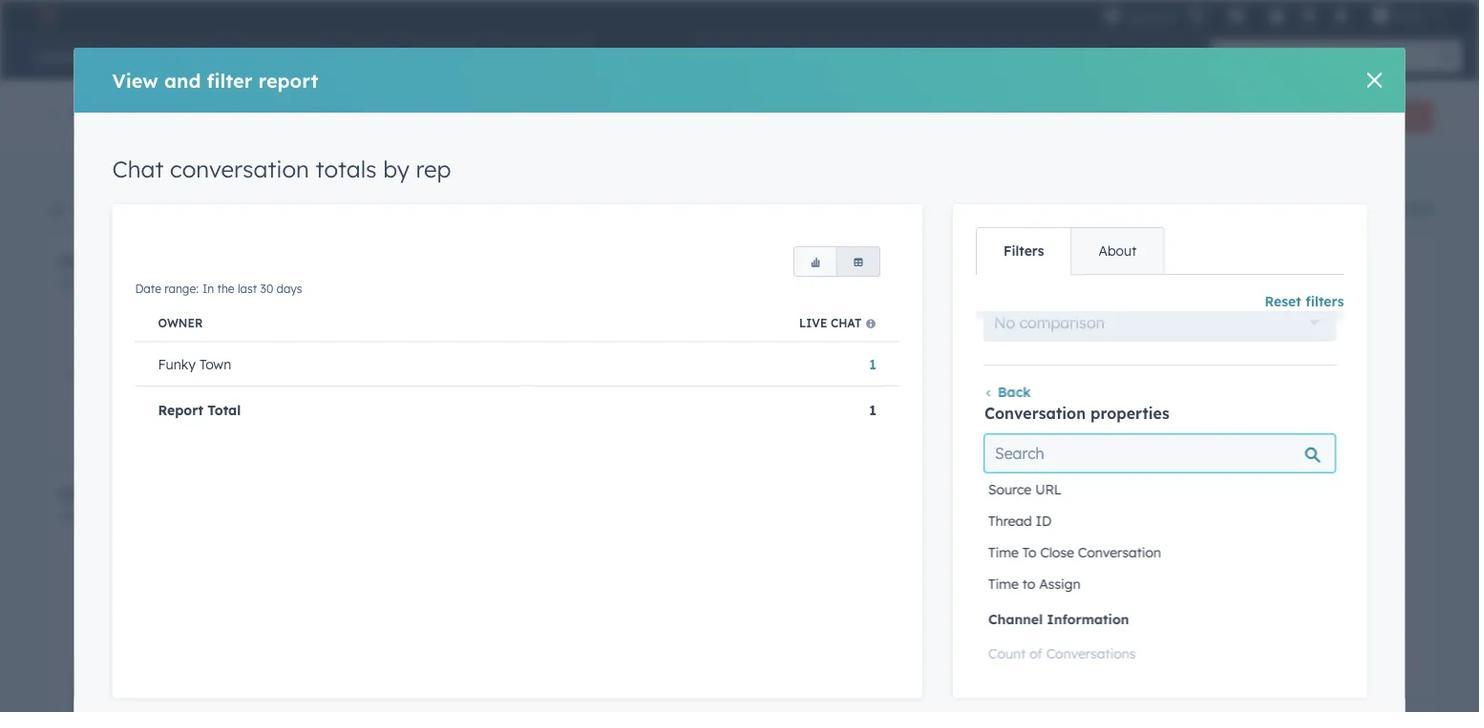Task type: locate. For each thing, give the bounding box(es) containing it.
rep inside the chat conversation totals by rep date range: in the last 30 days
[[274, 252, 299, 271]]

time to assign button
[[984, 569, 1336, 601]]

date
[[548, 209, 574, 223]]

0 vertical spatial response
[[395, 209, 446, 223]]

1 vertical spatial count of conversations
[[988, 646, 1136, 663]]

report right "add"
[[1372, 109, 1406, 124]]

1 vertical spatial owner
[[158, 316, 203, 330]]

1 vertical spatial interactive chart image
[[57, 528, 724, 712]]

2 horizontal spatial days
[[898, 277, 924, 291]]

close image
[[1367, 73, 1382, 88]]

1 vertical spatial url
[[1035, 482, 1062, 499]]

first
[[368, 209, 391, 223], [270, 485, 300, 504]]

in up town
[[202, 282, 214, 297]]

id down chat conversation totals by rep
[[254, 209, 269, 223]]

time inside button
[[988, 545, 1019, 562]]

chat conversation average first response time by rep date range:
[[57, 485, 466, 524]]

1 vertical spatial id
[[1036, 514, 1052, 530]]

date inside chat conversation totals by rep dialog
[[135, 282, 161, 297]]

0 vertical spatial report
[[258, 69, 318, 93]]

0 horizontal spatial 30
[[182, 277, 196, 291]]

interactive chart image for rep
[[57, 295, 724, 451]]

owner
[[89, 209, 126, 223], [158, 316, 203, 330]]

actions button
[[1150, 101, 1233, 132]]

Search search field
[[984, 435, 1336, 474]]

by inside chat conversation average first response time by rep date range:
[[417, 485, 436, 504]]

funky town
[[158, 356, 231, 373]]

source url
[[779, 311, 854, 325]]

conversation down beta
[[797, 252, 896, 271]]

1 horizontal spatial count
[[1206, 311, 1248, 325]]

1 vertical spatial first
[[270, 485, 300, 504]]

1 horizontal spatial the
[[217, 282, 235, 297]]

last inside chat conversation totals by url element
[[859, 277, 878, 291]]

conversations for owner
[[89, 194, 171, 209]]

in down conversations owner
[[125, 277, 136, 291]]

30 down conversations thread id
[[260, 282, 273, 297]]

1 vertical spatial conversation
[[1078, 545, 1161, 562]]

30 inside the chat conversation totals by rep date range: in the last 30 days
[[182, 277, 196, 291]]

totals for chat conversation totals by url
[[901, 252, 944, 271]]

interactive chart image inside chat conversation average first response time by rep element
[[57, 528, 724, 712]]

0 vertical spatial filters
[[791, 199, 830, 216]]

0 horizontal spatial response
[[305, 485, 374, 504]]

group
[[793, 247, 880, 277]]

time for time to assign
[[988, 577, 1019, 593]]

add
[[1347, 109, 1369, 124]]

rep inside dialog
[[416, 155, 451, 184]]

chat conversation average time to close by rep element
[[745, 705, 1434, 712]]

owner inside chat conversation totals by rep dialog
[[158, 316, 203, 330]]

the up town
[[217, 282, 235, 297]]

2 horizontal spatial the
[[839, 277, 856, 291]]

back
[[998, 385, 1031, 401]]

help image
[[1268, 9, 1285, 26]]

report inside chat conversation totals by rep dialog
[[258, 69, 318, 93]]

filters
[[1004, 243, 1044, 260]]

time
[[988, 545, 1019, 562], [988, 577, 1019, 593]]

conversations for thread
[[210, 194, 291, 209]]

id
[[254, 209, 269, 223], [1036, 514, 1052, 530]]

time left 'to'
[[988, 545, 1019, 562]]

by inside chat conversation totals by url element
[[949, 252, 968, 271]]

1 vertical spatial close
[[1040, 545, 1074, 562]]

filters link
[[977, 229, 1071, 275]]

0 horizontal spatial report
[[258, 69, 318, 93]]

1 horizontal spatial id
[[1036, 514, 1052, 530]]

0 vertical spatial interactive chart image
[[57, 295, 724, 451]]

group inside chat conversation totals by rep dialog
[[793, 247, 880, 277]]

count down "channel"
[[988, 646, 1026, 663]]

beta
[[845, 202, 871, 214]]

totals inside dialog
[[316, 155, 377, 184]]

conversation inside the chat conversation totals by rep date range: in the last 30 days
[[98, 252, 197, 271]]

chat inside chat conversation average first response time by rep date range:
[[57, 485, 93, 504]]

reset filters
[[1265, 294, 1344, 310]]

by inside chat conversation totals by rep dialog
[[383, 155, 410, 184]]

thread
[[210, 209, 250, 223], [988, 514, 1032, 530]]

thread down source url
[[988, 514, 1032, 530]]

date inside chat conversation totals by url element
[[756, 277, 783, 291]]

tab list inside chat conversation totals by rep dialog
[[976, 228, 1165, 276]]

date range: in the last 30 days
[[756, 277, 924, 291], [135, 282, 302, 297]]

funky town image
[[1372, 7, 1389, 24]]

filter
[[207, 69, 253, 93]]

0 horizontal spatial last
[[160, 277, 179, 291]]

tab list
[[976, 228, 1165, 276]]

total
[[208, 402, 241, 419]]

filters
[[791, 199, 830, 216], [1306, 294, 1344, 310]]

2 vertical spatial rep
[[441, 485, 466, 504]]

0 vertical spatial close
[[514, 209, 545, 223]]

0 vertical spatial time
[[449, 209, 475, 223]]

in up url
[[824, 277, 835, 291]]

conversation down conversations owner
[[98, 252, 197, 271]]

30 inside chat conversation totals by url element
[[882, 277, 895, 291]]

0 horizontal spatial owner
[[89, 209, 126, 223]]

time left to
[[988, 577, 1019, 593]]

1 horizontal spatial url
[[1035, 482, 1062, 499]]

of inside chat conversation totals by url element
[[1251, 311, 1267, 325]]

30 up funky town
[[182, 277, 196, 291]]

interactive chart image inside chat conversation totals by rep element
[[57, 295, 724, 451]]

row group containing source url
[[984, 0, 1336, 671]]

upgrade
[[1125, 9, 1176, 24]]

0 horizontal spatial id
[[254, 209, 269, 223]]

1 horizontal spatial close
[[1040, 545, 1074, 562]]

source left url
[[779, 311, 827, 325]]

about
[[1099, 243, 1137, 260]]

Search HubSpot search field
[[1211, 40, 1445, 73]]

0 vertical spatial count of conversations button
[[989, 295, 1423, 337]]

1 horizontal spatial date range: in the last 30 days
[[756, 277, 924, 291]]

chat for chat overview
[[71, 104, 116, 127]]

source inside chat conversation totals by url element
[[779, 311, 827, 325]]

totals inside the chat conversation totals by rep date range: in the last 30 days
[[202, 252, 245, 271]]

time inside conversations agent first response time
[[449, 209, 475, 223]]

notifications image
[[1332, 9, 1349, 26]]

last up funky
[[160, 277, 179, 291]]

0 horizontal spatial date range: in the last 30 days
[[135, 282, 302, 297]]

1 interactive chart image from the top
[[57, 295, 724, 451]]

time to close conversation
[[988, 545, 1161, 562]]

menu
[[1102, 0, 1456, 31]]

1 horizontal spatial of
[[1251, 311, 1267, 325]]

report right filter
[[258, 69, 318, 93]]

the down conversations owner
[[139, 277, 157, 291]]

source up thread id
[[988, 482, 1032, 499]]

days down conversations thread id
[[277, 282, 302, 297]]

1
[[1393, 351, 1400, 368], [869, 356, 877, 373], [1393, 397, 1400, 414], [869, 402, 877, 419]]

0 vertical spatial source
[[779, 311, 827, 325]]

source
[[779, 311, 827, 325], [988, 482, 1032, 499]]

1 horizontal spatial first
[[368, 209, 391, 223]]

the
[[139, 277, 157, 291], [839, 277, 856, 291], [217, 282, 235, 297]]

1 vertical spatial report
[[1372, 109, 1406, 124]]

thread down chat conversation totals by rep
[[210, 209, 250, 223]]

of for count of conversations button inside the chat conversation totals by url element
[[1251, 311, 1267, 325]]

1 time from the top
[[988, 545, 1019, 562]]

of down reset
[[1251, 311, 1267, 325]]

count inside chat conversation totals by url element
[[1206, 311, 1248, 325]]

interactive chart image
[[57, 295, 724, 451], [57, 528, 724, 712]]

conversation down thread id button
[[1078, 545, 1161, 562]]

rep inside chat conversation average first response time by rep date range:
[[441, 485, 466, 504]]

the up url
[[839, 277, 856, 291]]

conversation up conversations thread id
[[170, 155, 309, 184]]

conversations inside chat conversation totals by url element
[[1270, 311, 1372, 325]]

0 horizontal spatial count
[[988, 646, 1026, 663]]

0 horizontal spatial close
[[514, 209, 545, 223]]

conversations
[[89, 194, 171, 209], [210, 194, 291, 209], [331, 194, 412, 209], [514, 194, 596, 209], [1270, 311, 1372, 325], [1046, 646, 1136, 663]]

first right the agent
[[368, 209, 391, 223]]

add report
[[1347, 109, 1406, 124]]

chat inside the chat conversation totals by rep date range: in the last 30 days
[[57, 252, 93, 271]]

row group inside chat conversation totals by rep dialog
[[984, 0, 1336, 671]]

dashboard
[[713, 199, 787, 216]]

count
[[1206, 311, 1248, 325], [988, 646, 1026, 663]]

url up no
[[973, 252, 1004, 271]]

in inside the chat conversation totals by rep date range: in the last 30 days
[[125, 277, 136, 291]]

id inside thread id button
[[1036, 514, 1052, 530]]

close inside button
[[1040, 545, 1074, 562]]

1 vertical spatial count of conversations button
[[984, 639, 1336, 671]]

1 vertical spatial time
[[988, 577, 1019, 593]]

1 horizontal spatial days
[[277, 282, 302, 297]]

1 horizontal spatial last
[[238, 282, 257, 297]]

conversation for chat conversation totals by url
[[797, 252, 896, 271]]

chat for chat conversation totals by rep
[[112, 155, 164, 184]]

2 interactive chart image from the top
[[57, 528, 724, 712]]

report total
[[158, 402, 241, 419]]

1 vertical spatial count
[[988, 646, 1026, 663]]

close right 'to'
[[1040, 545, 1074, 562]]

filters right reset
[[1306, 294, 1344, 310]]

chat inside popup button
[[71, 104, 116, 127]]

range: inside chat conversation totals by rep dialog
[[165, 282, 199, 297]]

0 horizontal spatial time
[[378, 485, 412, 504]]

url up thread id
[[1035, 482, 1062, 499]]

the inside chat conversation totals by url element
[[839, 277, 856, 291]]

0 horizontal spatial days
[[199, 277, 225, 291]]

0 horizontal spatial first
[[270, 485, 300, 504]]

close left date
[[514, 209, 545, 223]]

dashboard
[[1063, 109, 1122, 124]]

0 vertical spatial owner
[[89, 209, 126, 223]]

conversation down "back"
[[984, 405, 1086, 424]]

response
[[395, 209, 446, 223], [305, 485, 374, 504]]

last inside the chat conversation totals by rep date range: in the last 30 days
[[160, 277, 179, 291]]

chat
[[71, 104, 116, 127], [112, 155, 164, 184], [57, 252, 93, 271], [756, 252, 792, 271], [831, 316, 862, 330], [57, 485, 93, 504]]

of down "channel"
[[1030, 646, 1043, 663]]

view and filter report
[[112, 69, 318, 93]]

1 horizontal spatial filters
[[1306, 294, 1344, 310]]

1 horizontal spatial owner
[[158, 316, 203, 330]]

30
[[182, 277, 196, 291], [882, 277, 895, 291], [260, 282, 273, 297]]

count left reset filters button on the right
[[1206, 311, 1248, 325]]

time inside button
[[988, 577, 1019, 593]]

in inside chat conversation totals by rep dialog
[[202, 282, 214, 297]]

filters inside chat conversation totals by rep dialog
[[1306, 294, 1344, 310]]

1 horizontal spatial count of conversations
[[1206, 311, 1372, 325]]

assign
[[1039, 577, 1081, 593]]

1 horizontal spatial response
[[395, 209, 446, 223]]

count of conversations button inside chat conversation totals by url element
[[989, 295, 1423, 337]]

1 horizontal spatial in
[[202, 282, 214, 297]]

range:
[[87, 277, 121, 291], [786, 277, 820, 291], [165, 282, 199, 297], [87, 510, 121, 524]]

2 horizontal spatial in
[[824, 277, 835, 291]]

0 vertical spatial of
[[1251, 311, 1267, 325]]

0 vertical spatial rep
[[416, 155, 451, 184]]

upgrade image
[[1104, 8, 1121, 25]]

about link
[[1071, 229, 1164, 275]]

conversations thread id
[[210, 194, 291, 223]]

1 horizontal spatial report
[[1372, 109, 1406, 124]]

conversations inside conversations agent first response time
[[331, 194, 412, 209]]

days
[[199, 277, 225, 291], [898, 277, 924, 291], [277, 282, 302, 297]]

by for chat conversation totals by rep date range: in the last 30 days
[[250, 252, 269, 271]]

last down chat conversation totals by url at right
[[859, 277, 878, 291]]

count of conversations down reset
[[1206, 311, 1372, 325]]

2 horizontal spatial last
[[859, 277, 878, 291]]

the inside the chat conversation totals by rep date range: in the last 30 days
[[139, 277, 157, 291]]

1 horizontal spatial time
[[449, 209, 475, 223]]

hubspot link
[[23, 4, 72, 27]]

in
[[125, 277, 136, 291], [824, 277, 835, 291], [202, 282, 214, 297]]

owner up the chat conversation totals by rep date range: in the last 30 days
[[89, 209, 126, 223]]

chat conversation totals by url element
[[745, 239, 1434, 695]]

None button
[[793, 247, 837, 277], [836, 247, 880, 277], [793, 247, 837, 277], [836, 247, 880, 277]]

filters left beta
[[791, 199, 830, 216]]

report inside "popup button"
[[1372, 109, 1406, 124]]

0 vertical spatial time
[[988, 545, 1019, 562]]

url
[[973, 252, 1004, 271], [1035, 482, 1062, 499]]

1 horizontal spatial 30
[[260, 282, 273, 297]]

0 horizontal spatial totals
[[202, 252, 245, 271]]

1 vertical spatial response
[[305, 485, 374, 504]]

2 time from the top
[[988, 577, 1019, 593]]

0 vertical spatial first
[[368, 209, 391, 223]]

settings link
[[1297, 5, 1321, 25]]

live chat
[[799, 316, 862, 330]]

first right average
[[270, 485, 300, 504]]

conversations for close
[[514, 194, 596, 209]]

30 down chat conversation totals by url at right
[[882, 277, 895, 291]]

to
[[1022, 577, 1035, 593]]

manage
[[1066, 200, 1120, 217]]

0 horizontal spatial thread
[[210, 209, 250, 223]]

1 horizontal spatial thread
[[988, 514, 1032, 530]]

1 vertical spatial rep
[[274, 252, 299, 271]]

source inside button
[[988, 482, 1032, 499]]

date range: in the last 30 days up url
[[756, 277, 924, 291]]

time for time to close conversation
[[988, 545, 1019, 562]]

1 vertical spatial of
[[1030, 646, 1043, 663]]

1 horizontal spatial source
[[988, 482, 1032, 499]]

0 vertical spatial count of conversations
[[1206, 311, 1372, 325]]

conversation for chat conversation totals by rep date range: in the last 30 days
[[98, 252, 197, 271]]

last down conversations thread id
[[238, 282, 257, 297]]

0 horizontal spatial in
[[125, 277, 136, 291]]

conversations owner
[[89, 194, 171, 223]]

conversation for chat conversation totals by rep
[[170, 155, 309, 184]]

close
[[514, 209, 545, 223], [1040, 545, 1074, 562]]

0 horizontal spatial source
[[779, 311, 827, 325]]

0 horizontal spatial count of conversations
[[988, 646, 1136, 663]]

days up town
[[199, 277, 225, 291]]

0 horizontal spatial of
[[1030, 646, 1043, 663]]

range: inside chat conversation totals by url element
[[786, 277, 820, 291]]

chat conversation totals by rep date range: in the last 30 days
[[57, 252, 299, 291]]

2 horizontal spatial totals
[[901, 252, 944, 271]]

search image
[[1439, 50, 1453, 63]]

days down chat conversation totals by url at right
[[898, 277, 924, 291]]

to
[[1022, 545, 1037, 562]]

conversation
[[170, 155, 309, 184], [98, 252, 197, 271], [797, 252, 896, 271], [98, 485, 197, 504]]

by
[[383, 155, 410, 184], [250, 252, 269, 271], [949, 252, 968, 271], [417, 485, 436, 504]]

1 horizontal spatial totals
[[316, 155, 377, 184]]

by inside the chat conversation totals by rep date range: in the last 30 days
[[250, 252, 269, 271]]

1 vertical spatial source
[[988, 482, 1032, 499]]

date range: in the last 30 days up town
[[135, 282, 302, 297]]

1 vertical spatial time
[[378, 485, 412, 504]]

1 vertical spatial thread
[[988, 514, 1032, 530]]

of
[[1251, 311, 1267, 325], [1030, 646, 1043, 663]]

count of conversations down channel information
[[988, 646, 1136, 663]]

id up 'to'
[[1036, 514, 1052, 530]]

0 vertical spatial id
[[254, 209, 269, 223]]

conversation left average
[[98, 485, 197, 504]]

conversation inside dialog
[[170, 155, 309, 184]]

assigned: everyone can edit
[[1245, 200, 1433, 217]]

0 vertical spatial thread
[[210, 209, 250, 223]]

row group
[[984, 0, 1336, 671]]

totals
[[316, 155, 377, 184], [202, 252, 245, 271], [901, 252, 944, 271]]

0 horizontal spatial filters
[[791, 199, 830, 216]]

2 horizontal spatial 30
[[882, 277, 895, 291]]

conversation inside chat conversation average first response time by rep date range:
[[98, 485, 197, 504]]

totals for chat conversation totals by rep
[[316, 155, 377, 184]]

date range: in the last 30 days inside chat conversation totals by url element
[[756, 277, 924, 291]]

conversation for chat conversation average first response time by rep date range:
[[98, 485, 197, 504]]

close inside conversations close date
[[514, 209, 545, 223]]

0 horizontal spatial url
[[973, 252, 1004, 271]]

by for chat conversation totals by rep
[[383, 155, 410, 184]]

0 horizontal spatial the
[[139, 277, 157, 291]]

owner up funky
[[158, 316, 203, 330]]

1 vertical spatial filters
[[1306, 294, 1344, 310]]

no comparison
[[994, 314, 1105, 333]]

of inside row group
[[1030, 646, 1043, 663]]

thread inside button
[[988, 514, 1032, 530]]

tab list containing filters
[[976, 228, 1165, 276]]

0 vertical spatial count
[[1206, 311, 1248, 325]]

owner inside conversations owner
[[89, 209, 126, 223]]



Task type: vqa. For each thing, say whether or not it's contained in the screenshot.
Link opens in a new window image
no



Task type: describe. For each thing, give the bounding box(es) containing it.
create dashboard button
[[1008, 101, 1138, 132]]

funky
[[158, 356, 196, 373]]

assigned:
[[1245, 200, 1305, 217]]

menu containing funky
[[1102, 0, 1456, 31]]

hubspot image
[[34, 4, 57, 27]]

last inside chat conversation totals by rep dialog
[[238, 282, 257, 297]]

no comparison button
[[984, 305, 1337, 343]]

dashboards
[[1124, 200, 1203, 217]]

id inside conversations thread id
[[254, 209, 269, 223]]

conversation properties
[[984, 405, 1170, 424]]

range: inside the chat conversation totals by rep date range: in the last 30 days
[[87, 277, 121, 291]]

can
[[1379, 200, 1403, 217]]

count of conversations inside chat conversation totals by url element
[[1206, 311, 1372, 325]]

conversations inside chat conversation totals by rep dialog
[[1046, 646, 1136, 663]]

average
[[202, 485, 265, 504]]

chat overview
[[71, 104, 212, 127]]

chat conversation totals by rep element
[[46, 239, 735, 462]]

everyone
[[1313, 200, 1375, 217]]

days inside the chat conversation totals by rep date range: in the last 30 days
[[199, 277, 225, 291]]

calling icon image
[[1188, 7, 1205, 25]]

add report button
[[1331, 101, 1433, 132]]

by for chat conversation totals by url
[[949, 252, 968, 271]]

search button
[[1430, 40, 1462, 73]]

interactive chart image for response
[[57, 528, 724, 712]]

conversation inside button
[[1078, 545, 1161, 562]]

chat conversation totals by rep dialog
[[74, 0, 1405, 712]]

dashboard filters button
[[693, 196, 830, 221]]

time to assign
[[988, 577, 1081, 593]]

source url
[[988, 482, 1062, 499]]

information
[[1047, 612, 1129, 629]]

marketplaces button
[[1217, 0, 1257, 31]]

first inside conversations agent first response time
[[368, 209, 391, 223]]

everyone can edit button
[[1313, 197, 1433, 220]]

channel information
[[988, 612, 1129, 629]]

view
[[112, 69, 158, 93]]

days inside chat conversation totals by rep dialog
[[277, 282, 302, 297]]

date range: in the last 30 days inside chat conversation totals by rep dialog
[[135, 282, 302, 297]]

calling icon button
[[1180, 3, 1213, 28]]

marketplaces image
[[1228, 9, 1245, 26]]

settings image
[[1300, 8, 1317, 25]]

channel
[[988, 612, 1043, 629]]

overview
[[122, 104, 212, 127]]

chat for chat conversation totals by url
[[756, 252, 792, 271]]

filters for dashboard filters
[[791, 199, 830, 216]]

totals for chat conversation totals by rep date range: in the last 30 days
[[202, 252, 245, 271]]

in inside chat conversation totals by url element
[[824, 277, 835, 291]]

actions
[[1166, 109, 1206, 124]]

chat overview banner
[[46, 95, 1433, 132]]

chat conversation average first response time by rep element
[[46, 472, 735, 712]]

chat conversation totals by rep
[[112, 155, 451, 184]]

edit
[[1408, 200, 1433, 217]]

url inside button
[[1035, 482, 1062, 499]]

no
[[994, 314, 1015, 333]]

count inside row group
[[988, 646, 1026, 663]]

live
[[799, 316, 827, 330]]

comparison
[[1020, 314, 1105, 333]]

rep for chat conversation totals by rep date range: in the last 30 days
[[274, 252, 299, 271]]

time inside chat conversation average first response time by rep date range:
[[378, 485, 412, 504]]

days inside chat conversation totals by url element
[[898, 277, 924, 291]]

date inside chat conversation average first response time by rep date range:
[[57, 510, 84, 524]]

date inside the chat conversation totals by rep date range: in the last 30 days
[[57, 277, 84, 291]]

0 vertical spatial conversation
[[984, 405, 1086, 424]]

chat for chat conversation totals by rep date range: in the last 30 days
[[57, 252, 93, 271]]

chat overview button
[[71, 102, 238, 129]]

30 inside chat conversation totals by rep dialog
[[260, 282, 273, 297]]

notifications button
[[1324, 0, 1357, 31]]

thread id
[[988, 514, 1052, 530]]

source for source url
[[779, 311, 827, 325]]

create
[[1024, 109, 1060, 124]]

dashboard filters
[[713, 199, 830, 216]]

filters for reset filters
[[1306, 294, 1344, 310]]

0 vertical spatial url
[[973, 252, 1004, 271]]

source url button
[[984, 475, 1336, 506]]

share
[[1261, 109, 1292, 124]]

thread inside conversations thread id
[[210, 209, 250, 223]]

url
[[830, 311, 854, 325]]

chat for chat conversation average first response time by rep date range:
[[57, 485, 93, 504]]

the inside chat conversation totals by rep dialog
[[217, 282, 235, 297]]

report
[[158, 402, 203, 419]]

conversations close date
[[514, 194, 596, 223]]

1 button
[[869, 356, 877, 373]]

conversations for agent
[[331, 194, 412, 209]]

count of conversations inside chat conversation totals by rep dialog
[[988, 646, 1136, 663]]

and
[[164, 69, 201, 93]]

response inside chat conversation average first response time by rep date range:
[[305, 485, 374, 504]]

share button
[[1245, 101, 1320, 132]]

first inside chat conversation average first response time by rep date range:
[[270, 485, 300, 504]]

rep for chat conversation totals by rep
[[416, 155, 451, 184]]

town
[[199, 356, 231, 373]]

chat conversation totals by url
[[756, 252, 1004, 271]]

help button
[[1260, 0, 1293, 31]]

thread id button
[[984, 506, 1336, 538]]

manage dashboards
[[1066, 200, 1203, 217]]

properties
[[1091, 405, 1170, 424]]

back button
[[984, 385, 1031, 401]]

time to close conversation button
[[984, 538, 1336, 570]]

agent
[[331, 209, 364, 223]]

of for bottom count of conversations button
[[1030, 646, 1043, 663]]

source for source url
[[988, 482, 1032, 499]]

manage dashboards button
[[1066, 197, 1203, 220]]

funky button
[[1361, 0, 1454, 31]]

conversations agent first response time
[[331, 194, 475, 223]]

reset filters button
[[1265, 291, 1344, 314]]

create dashboard
[[1024, 109, 1122, 124]]

range: inside chat conversation average first response time by rep date range:
[[87, 510, 121, 524]]

funky
[[1393, 7, 1426, 23]]

response inside conversations agent first response time
[[395, 209, 446, 223]]

reset
[[1265, 294, 1301, 310]]



